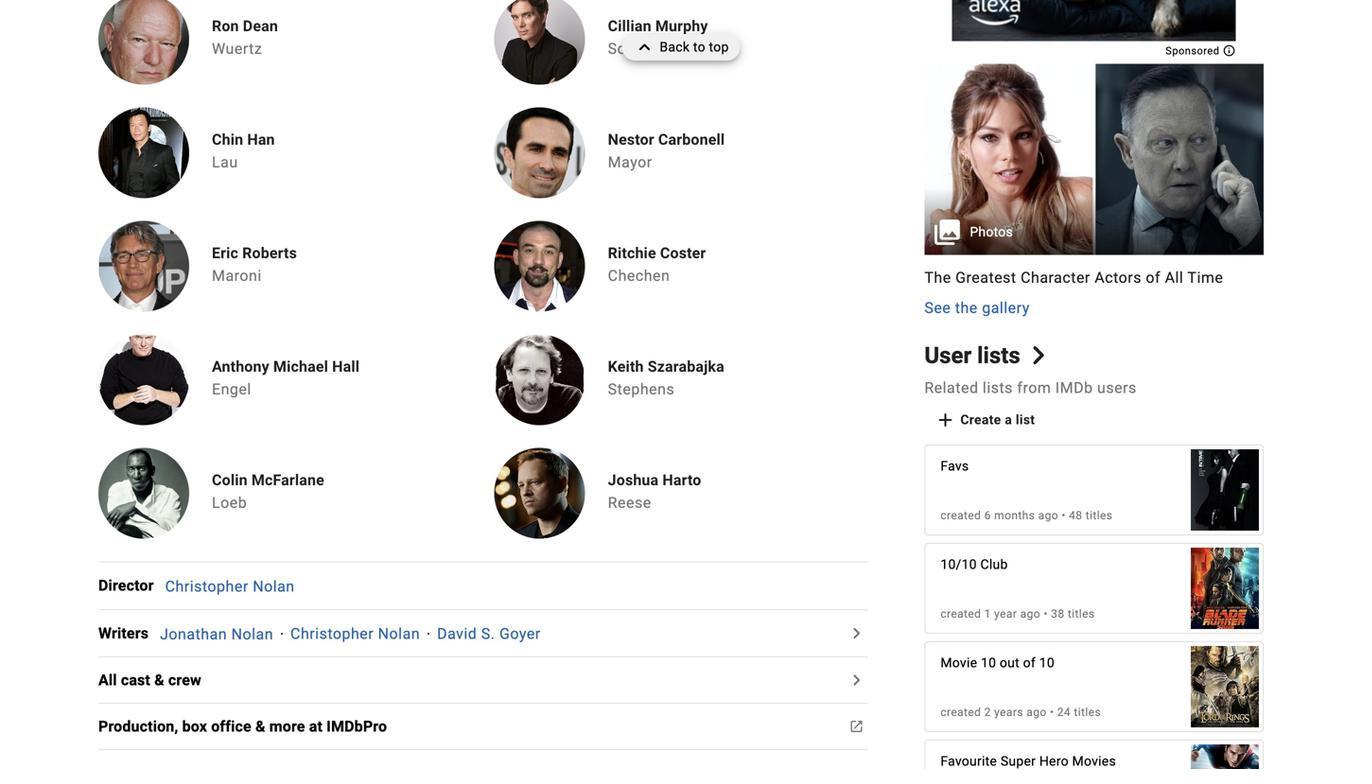 Task type: locate. For each thing, give the bounding box(es) containing it.
0 vertical spatial lists
[[978, 342, 1021, 369]]

cillian murphy image
[[495, 0, 585, 85]]

& right cast
[[154, 672, 164, 689]]

loeb
[[212, 494, 247, 512]]

10/10 club
[[941, 557, 1008, 573]]

2 created from the top
[[941, 608, 982, 621]]

• left 38 at the right bottom of the page
[[1044, 608, 1048, 621]]

roberts
[[242, 244, 297, 262]]

0 vertical spatial of
[[1146, 269, 1161, 287]]

2 horizontal spatial •
[[1062, 509, 1066, 522]]

related
[[925, 379, 979, 397]]

colin mcfarlane image
[[98, 448, 189, 539]]

all cast & crew
[[98, 672, 202, 689]]

1 vertical spatial titles
[[1068, 608, 1095, 621]]

jonathan
[[160, 625, 227, 643]]

stephens link
[[608, 380, 675, 398]]

created left 2
[[941, 706, 982, 719]]

colin mcfarlane loeb
[[212, 471, 324, 512]]

0 vertical spatial ago
[[1039, 509, 1059, 522]]

hall
[[332, 358, 360, 376]]

s.
[[481, 625, 495, 643]]

48
[[1069, 509, 1083, 522]]

joshua harto reese
[[608, 471, 702, 512]]

director
[[98, 577, 154, 595]]

anthony michael hall link
[[212, 357, 360, 376]]

lists left chevron right inline icon
[[978, 342, 1021, 369]]

lists up create a list
[[983, 379, 1013, 397]]

han
[[247, 131, 275, 149]]

6
[[985, 509, 992, 522]]

of
[[1146, 269, 1161, 287], [1024, 655, 1036, 671]]

1 vertical spatial ago
[[1021, 608, 1041, 621]]

1 10 from the left
[[981, 655, 997, 671]]

chin han image
[[98, 107, 189, 198]]

coster
[[660, 244, 706, 262]]

2 vertical spatial titles
[[1074, 706, 1101, 719]]

christopher nolan button up imdbpro
[[291, 625, 420, 643]]

• for 10
[[1050, 706, 1055, 719]]

created
[[941, 509, 982, 522], [941, 608, 982, 621], [941, 706, 982, 719]]

0 horizontal spatial christopher
[[165, 578, 249, 596]]

david s. goyer
[[437, 625, 541, 643]]

of right "actors"
[[1146, 269, 1161, 287]]

engel link
[[212, 380, 251, 398]]

keith
[[608, 358, 644, 376]]

2 vertical spatial •
[[1050, 706, 1055, 719]]

0 vertical spatial christopher nolan
[[165, 578, 295, 596]]

back to top
[[660, 39, 729, 55]]

10
[[981, 655, 997, 671], [1040, 655, 1055, 671]]

christopher up at
[[291, 625, 374, 643]]

0 horizontal spatial all
[[98, 672, 117, 689]]

10 left "out"
[[981, 655, 997, 671]]

liv tyler, sean astin, elijah wood, viggo mortensen, ian mckellen, and andy serkis in the lord of the rings: the return of the king (2003) image
[[1191, 637, 1259, 737]]

ron dean wuertz
[[212, 17, 278, 58]]

1 vertical spatial created
[[941, 608, 982, 621]]

actors
[[1095, 269, 1142, 287]]

to
[[694, 39, 706, 55]]

nestor carbonell link
[[608, 130, 725, 149]]

year
[[995, 608, 1018, 621]]

ron
[[212, 17, 239, 35]]

ron dean image
[[98, 0, 189, 85]]

1 created from the top
[[941, 509, 982, 522]]

lau
[[212, 153, 238, 171]]

christopher nolan up jonathan nolan button
[[165, 578, 295, 596]]

1 horizontal spatial all
[[1165, 269, 1184, 287]]

ago for 10
[[1027, 706, 1047, 719]]

all left cast
[[98, 672, 117, 689]]

1 vertical spatial christopher nolan button
[[291, 625, 420, 643]]

1 horizontal spatial •
[[1050, 706, 1055, 719]]

1 vertical spatial •
[[1044, 608, 1048, 621]]

created left the 1
[[941, 608, 982, 621]]

titles right 48
[[1086, 509, 1113, 522]]

1 vertical spatial lists
[[983, 379, 1013, 397]]

top
[[709, 39, 729, 55]]

all inside all cast & crew button
[[98, 672, 117, 689]]

years
[[995, 706, 1024, 719]]

• left 48
[[1062, 509, 1066, 522]]

1 horizontal spatial of
[[1146, 269, 1161, 287]]

nestor carbonell image
[[495, 107, 585, 198]]

maroni
[[212, 267, 262, 285]]

imdb
[[1056, 379, 1094, 397]]

lists for related
[[983, 379, 1013, 397]]

out
[[1000, 655, 1020, 671]]

production,
[[98, 718, 178, 736]]

all left time
[[1165, 269, 1184, 287]]

szarabajka
[[648, 358, 725, 376]]

club
[[981, 557, 1008, 573]]

titles right 38 at the right bottom of the page
[[1068, 608, 1095, 621]]

production, box office & more at imdbpro button
[[98, 716, 399, 738]]

the
[[925, 269, 952, 287]]

harrison ford, jared leto, ryan gosling, and ana de armas in blade runner 2049 (2017) image
[[1191, 538, 1259, 639]]

ago
[[1039, 509, 1059, 522], [1021, 608, 1041, 621], [1027, 706, 1047, 719]]

1 horizontal spatial &
[[255, 718, 266, 736]]

ron dean link
[[212, 17, 278, 36]]

titles
[[1086, 509, 1113, 522], [1068, 608, 1095, 621], [1074, 706, 1101, 719]]

38
[[1051, 608, 1065, 621]]

all
[[1165, 269, 1184, 287], [98, 672, 117, 689]]

chin
[[212, 131, 243, 149]]

stephens
[[608, 380, 675, 398]]

photos group
[[925, 64, 1264, 255]]

titles right 24
[[1074, 706, 1101, 719]]

& left more
[[255, 718, 266, 736]]

christopher nolan up imdbpro
[[291, 625, 420, 643]]

back to top button
[[622, 34, 741, 61]]

0 horizontal spatial of
[[1024, 655, 1036, 671]]

eric
[[212, 244, 238, 262]]

jonathan nolan button
[[160, 625, 274, 643]]

christopher up jonathan nolan button
[[165, 578, 249, 596]]

0 horizontal spatial •
[[1044, 608, 1048, 621]]

of right "out"
[[1024, 655, 1036, 671]]

created for movie
[[941, 706, 982, 719]]

ago right 'year'
[[1021, 608, 1041, 621]]

created 6 months ago • 48 titles
[[941, 509, 1113, 522]]

2 vertical spatial ago
[[1027, 706, 1047, 719]]

michael
[[273, 358, 328, 376]]

2 vertical spatial created
[[941, 706, 982, 719]]

ritchie coster image
[[495, 221, 585, 312]]

0 vertical spatial &
[[154, 672, 164, 689]]

0 horizontal spatial &
[[154, 672, 164, 689]]

imdbpro
[[327, 718, 387, 736]]

ago left 48
[[1039, 509, 1059, 522]]

chevron right inline image
[[1030, 346, 1048, 365]]

mayor link
[[608, 153, 653, 171]]

• left 24
[[1050, 706, 1055, 719]]

1 vertical spatial all
[[98, 672, 117, 689]]

movie 10 out of 10
[[941, 655, 1055, 671]]

0 horizontal spatial 10
[[981, 655, 997, 671]]

1 horizontal spatial 10
[[1040, 655, 1055, 671]]

photos link
[[925, 64, 1264, 255]]

harto
[[663, 471, 702, 489]]

1 vertical spatial of
[[1024, 655, 1036, 671]]

3 created from the top
[[941, 706, 982, 719]]

1 vertical spatial &
[[255, 718, 266, 736]]

ago left 24
[[1027, 706, 1047, 719]]

titles for 10
[[1074, 706, 1101, 719]]

• for club
[[1044, 608, 1048, 621]]

0 vertical spatial all
[[1165, 269, 1184, 287]]

1 vertical spatial christopher
[[291, 625, 374, 643]]

user
[[925, 342, 972, 369]]

ritchie coster chechen
[[608, 244, 706, 285]]

10 right "out"
[[1040, 655, 1055, 671]]

christopher nolan button up jonathan nolan button
[[165, 578, 295, 596]]

0 vertical spatial created
[[941, 509, 982, 522]]

lists
[[978, 342, 1021, 369], [983, 379, 1013, 397]]

group
[[925, 64, 1264, 319]]

user lists
[[925, 342, 1021, 369]]

christopher
[[165, 578, 249, 596], [291, 625, 374, 643]]

christopher nolan
[[165, 578, 295, 596], [291, 625, 420, 643]]

nolan
[[253, 578, 295, 596], [231, 625, 274, 643], [378, 625, 420, 643]]

cillian murphy scarecrow
[[608, 17, 708, 58]]

created left 6
[[941, 509, 982, 522]]

engel
[[212, 380, 251, 398]]

created for 10/10
[[941, 608, 982, 621]]

eric roberts image
[[98, 221, 189, 312]]

1
[[985, 608, 992, 621]]

& inside button
[[154, 672, 164, 689]]

chin han lau
[[212, 131, 275, 171]]

0 vertical spatial •
[[1062, 509, 1066, 522]]

0 vertical spatial christopher
[[165, 578, 249, 596]]



Task type: describe. For each thing, give the bounding box(es) containing it.
lists for user
[[978, 342, 1021, 369]]

mcfarlane
[[252, 471, 324, 489]]

joshua harto image
[[495, 448, 585, 539]]

created 2 years ago • 24 titles
[[941, 706, 1101, 719]]

back
[[660, 39, 690, 55]]

chechen
[[608, 267, 670, 285]]

favs
[[941, 459, 969, 474]]

cillian murphy link
[[608, 17, 708, 36]]

reese link
[[608, 494, 652, 512]]

writers button
[[98, 622, 160, 645]]

0 vertical spatial christopher nolan button
[[165, 578, 295, 596]]

titles for club
[[1068, 608, 1095, 621]]

users
[[1098, 379, 1137, 397]]

list
[[1016, 412, 1036, 428]]

joshua
[[608, 471, 659, 489]]

ago for club
[[1021, 608, 1041, 621]]

all inside the greatest character actors of all time "link"
[[1165, 269, 1184, 287]]

expand less image
[[633, 34, 660, 61]]

anthony
[[212, 358, 270, 376]]

sponsored content section
[[953, 0, 1236, 57]]

nolan up jonathan nolan button
[[253, 578, 295, 596]]

sponsored
[[1166, 45, 1223, 57]]

character
[[1021, 269, 1091, 287]]

mayor
[[608, 153, 653, 171]]

carbonell
[[659, 131, 725, 149]]

see
[[925, 299, 951, 317]]

david s. goyer button
[[437, 625, 541, 643]]

joshua harto link
[[608, 471, 702, 490]]

production art image
[[925, 64, 1264, 255]]

keith szarabajka stephens
[[608, 358, 725, 398]]

reese
[[608, 494, 652, 512]]

1 vertical spatial christopher nolan
[[291, 625, 420, 643]]

loeb link
[[212, 494, 247, 512]]

movie
[[941, 655, 978, 671]]

cillian
[[608, 17, 652, 35]]

create
[[961, 412, 1002, 428]]

see full cast and crew element
[[98, 575, 165, 597]]

chechen link
[[608, 267, 670, 285]]

related lists from imdb users
[[925, 379, 1137, 397]]

photos
[[970, 224, 1013, 240]]

dean
[[243, 17, 278, 35]]

of inside "link"
[[1146, 269, 1161, 287]]

2 10 from the left
[[1040, 655, 1055, 671]]

user lists link
[[925, 342, 1048, 369]]

scarecrow link
[[608, 40, 683, 58]]

nolan right jonathan
[[231, 625, 274, 643]]

keith szarabajka image
[[495, 335, 585, 425]]

see full cast and crew image
[[845, 622, 868, 645]]

ritchie
[[608, 244, 656, 262]]

cast
[[121, 672, 150, 689]]

nestor
[[608, 131, 655, 149]]

david
[[437, 625, 477, 643]]

see the gallery
[[925, 299, 1030, 317]]

time
[[1188, 269, 1224, 287]]

1 horizontal spatial christopher
[[291, 625, 374, 643]]

murphy
[[656, 17, 708, 35]]

from
[[1018, 379, 1052, 397]]

office
[[211, 718, 252, 736]]

see full cast and crew image
[[845, 669, 868, 692]]

anthony michael hall image
[[98, 335, 189, 425]]

nestor carbonell mayor
[[608, 131, 725, 171]]

keith szarabajka link
[[608, 357, 725, 376]]

writers
[[98, 625, 149, 643]]

nolan left david
[[378, 625, 420, 643]]

& inside button
[[255, 718, 266, 736]]

eric roberts maroni
[[212, 244, 297, 285]]

add image
[[934, 409, 957, 432]]

the greatest character actors of all time
[[925, 269, 1224, 287]]

all cast & crew button
[[98, 669, 213, 692]]

0 vertical spatial titles
[[1086, 509, 1113, 522]]

months
[[995, 509, 1035, 522]]

see the gallery button
[[925, 296, 1030, 319]]

scarecrow
[[608, 40, 683, 58]]

wuertz link
[[212, 40, 262, 58]]

justin timberlake and amanda seyfried in in time (2011) image
[[1191, 440, 1259, 541]]

10/10
[[941, 557, 977, 573]]

the greatest character actors of all time link
[[925, 266, 1264, 289]]

created 1 year ago • 38 titles
[[941, 608, 1095, 621]]

lau link
[[212, 153, 238, 171]]

wuertz
[[212, 40, 262, 58]]

group containing the greatest character actors of all time
[[925, 64, 1264, 319]]

greatest
[[956, 269, 1017, 287]]

anthony michael hall engel
[[212, 358, 360, 398]]

eric roberts link
[[212, 244, 297, 263]]

production, box office & more at imdbpro image
[[845, 716, 868, 738]]

production, box office & more at imdbpro
[[98, 718, 387, 736]]

goyer
[[500, 625, 541, 643]]

chin han link
[[212, 130, 275, 149]]

24
[[1058, 706, 1071, 719]]

crew
[[168, 672, 202, 689]]

at
[[309, 718, 323, 736]]



Task type: vqa. For each thing, say whether or not it's contained in the screenshot.


